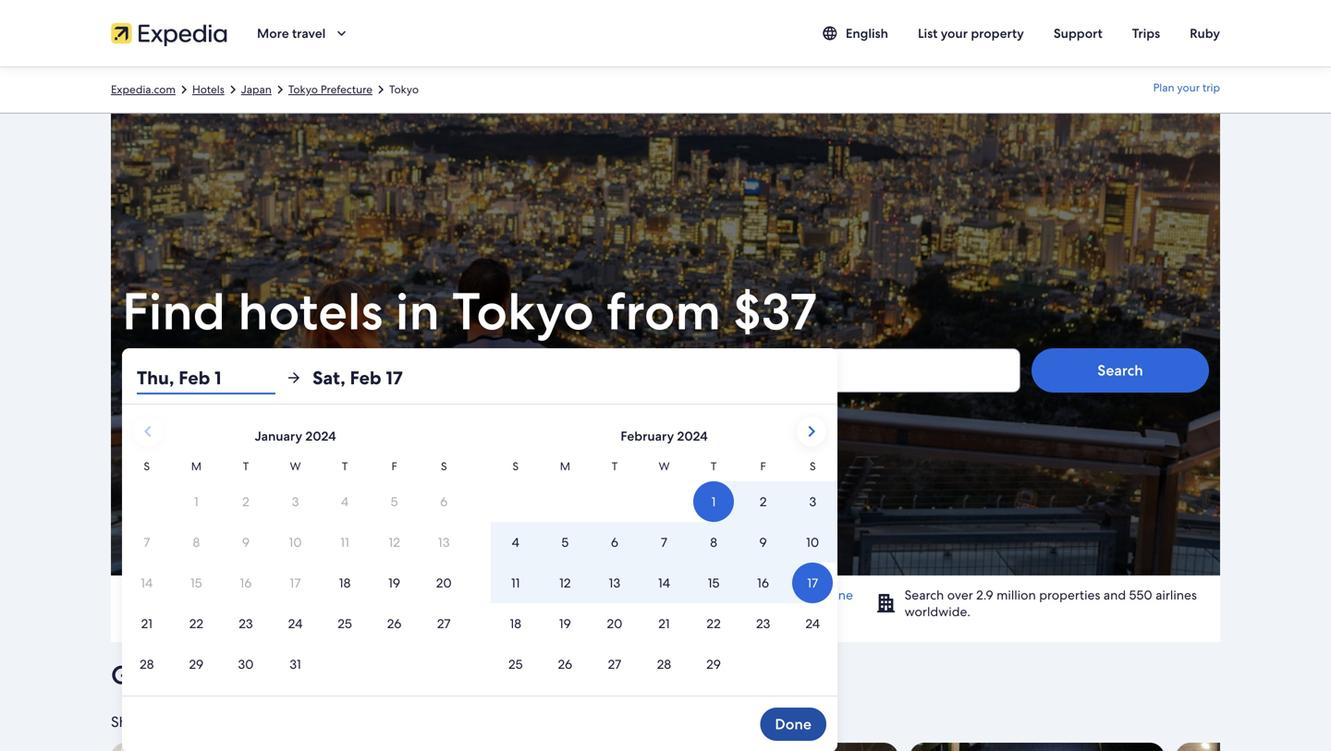 Task type: locate. For each thing, give the bounding box(es) containing it.
0 horizontal spatial 2024
[[305, 428, 336, 445]]

search for search
[[1098, 361, 1143, 380]]

your for plan
[[1177, 80, 1200, 95]]

1 horizontal spatial search
[[1098, 361, 1143, 380]]

1 w from the left
[[290, 459, 301, 474]]

expedia.com link
[[111, 82, 176, 97]]

hotels inside most hotels are fully refundable. because flexibility matters.
[[188, 587, 224, 604]]

expedia logo image
[[111, 20, 227, 46]]

1 horizontal spatial deals
[[252, 659, 315, 692]]

sat, feb 17
[[312, 366, 403, 390]]

0 horizontal spatial deals
[[173, 713, 208, 732]]

hotels up sat,
[[238, 278, 383, 345]]

feb
[[179, 366, 210, 390], [350, 366, 381, 390], [195, 368, 220, 388]]

0 horizontal spatial 1
[[215, 366, 221, 390]]

2 directional image from the left
[[224, 81, 241, 98]]

0 horizontal spatial search
[[905, 587, 944, 604]]

thu, feb 1 button
[[122, 349, 383, 393], [137, 361, 275, 395]]

2 directional image from the left
[[373, 81, 389, 98]]

f
[[392, 459, 397, 474], [760, 459, 766, 474]]

travel
[[292, 25, 326, 42]]

17
[[386, 366, 403, 390]]

1 horizontal spatial w
[[659, 459, 670, 474]]

0 vertical spatial your
[[941, 25, 968, 42]]

thu,
[[137, 366, 174, 390], [163, 368, 192, 388]]

2.9
[[976, 587, 993, 604]]

from
[[607, 278, 721, 345]]

wizard region
[[111, 114, 1220, 752]]

w down february 2024
[[659, 459, 670, 474]]

search
[[1098, 361, 1143, 380], [905, 587, 944, 604]]

thu, feb 1
[[137, 366, 221, 390], [163, 368, 229, 388]]

your inside "dropdown button"
[[1177, 80, 1200, 95]]

as
[[802, 587, 814, 604]]

find hotels in tokyo from $37 main content
[[0, 67, 1331, 752]]

property entrance image
[[910, 743, 1165, 752]]

0 horizontal spatial tokyo
[[288, 82, 318, 97]]

hotels
[[238, 278, 383, 345], [188, 587, 224, 604], [698, 587, 733, 604]]

most hotels are fully refundable. because flexibility matters.
[[155, 587, 397, 620]]

s
[[144, 459, 150, 474], [441, 459, 447, 474], [513, 459, 519, 474], [810, 459, 816, 474]]

directional image for hotels
[[224, 81, 241, 98]]

1 horizontal spatial directional image
[[373, 81, 389, 98]]

great hotel deals
[[111, 659, 315, 692]]

550
[[1129, 587, 1152, 604]]

over
[[616, 587, 642, 604], [947, 587, 973, 604]]

2024 right february
[[677, 428, 708, 445]]

2024 right january
[[305, 428, 336, 445]]

airlines
[[1156, 587, 1197, 604]]

w down january 2024
[[290, 459, 301, 474]]

0 horizontal spatial f
[[392, 459, 397, 474]]

2 t from the left
[[342, 459, 348, 474]]

1 directional image from the left
[[272, 81, 288, 98]]

1 m from the left
[[191, 459, 202, 474]]

list
[[918, 25, 938, 42]]

1
[[215, 366, 221, 390], [224, 368, 229, 388]]

more travel button
[[242, 17, 365, 50]]

2 horizontal spatial tokyo
[[452, 278, 594, 345]]

0 horizontal spatial directional image
[[272, 81, 288, 98]]

2024 for january 2024
[[305, 428, 336, 445]]

search for search over 2.9 million properties and 550 airlines worldwide.
[[905, 587, 944, 604]]

list your property link
[[903, 17, 1039, 50]]

search inside search over 2.9 million properties and 550 airlines worldwide.
[[905, 587, 944, 604]]

1 horizontal spatial f
[[760, 459, 766, 474]]

2 w from the left
[[659, 459, 670, 474]]

1 horizontal spatial 2024
[[677, 428, 708, 445]]

hotels right '100,000'
[[698, 587, 733, 604]]

expedia.com
[[111, 82, 176, 97]]

1 horizontal spatial directional image
[[224, 81, 241, 98]]

0 horizontal spatial hotels
[[188, 587, 224, 604]]

f for february 2024
[[760, 459, 766, 474]]

done button
[[760, 708, 826, 741]]

breadcrumbs region
[[0, 67, 1331, 114]]

great
[[111, 659, 178, 692]]

trips link
[[1117, 17, 1175, 50]]

ruby
[[1190, 25, 1220, 42]]

done
[[775, 715, 812, 734]]

0 horizontal spatial your
[[941, 25, 968, 42]]

2024
[[305, 428, 336, 445], [677, 428, 708, 445]]

1 vertical spatial deals
[[173, 713, 208, 732]]

0 horizontal spatial m
[[191, 459, 202, 474]]

most
[[155, 587, 185, 604]]

your left trip
[[1177, 80, 1200, 95]]

0 horizontal spatial w
[[290, 459, 301, 474]]

m
[[191, 459, 202, 474], [560, 459, 570, 474]]

interior entrance image
[[643, 743, 899, 752]]

in
[[396, 278, 440, 345]]

over inside search over 2.9 million properties and 550 airlines worldwide.
[[947, 587, 973, 604]]

0 horizontal spatial over
[[616, 587, 642, 604]]

tokyo for tokyo prefecture
[[288, 82, 318, 97]]

0 horizontal spatial directional image
[[176, 81, 192, 98]]

1 horizontal spatial tokyo
[[389, 82, 419, 97]]

1 directional image from the left
[[176, 81, 192, 98]]

for:
[[212, 713, 235, 732]]

more travel
[[257, 25, 326, 42]]

hotel
[[185, 659, 246, 692]]

2 over from the left
[[947, 587, 973, 604]]

your right "list" at top
[[941, 25, 968, 42]]

hotels left are
[[188, 587, 224, 604]]

2 s from the left
[[441, 459, 447, 474]]

1 vertical spatial search
[[905, 587, 944, 604]]

1 horizontal spatial over
[[947, 587, 973, 604]]

over left the '2.9'
[[947, 587, 973, 604]]

1 horizontal spatial m
[[560, 459, 570, 474]]

deals left "for:"
[[173, 713, 208, 732]]

deals
[[252, 659, 315, 692], [173, 713, 208, 732]]

your for list
[[941, 25, 968, 42]]

0 vertical spatial search
[[1098, 361, 1143, 380]]

matters.
[[212, 604, 260, 620]]

on
[[597, 587, 612, 604]]

directional image
[[176, 81, 192, 98], [224, 81, 241, 98]]

2 2024 from the left
[[677, 428, 708, 445]]

hotels
[[192, 82, 224, 97]]

save 10% or more on over 100,000 hotels worldwide as a
[[490, 587, 828, 604]]

1 vertical spatial your
[[1177, 80, 1200, 95]]

directional image
[[272, 81, 288, 98], [373, 81, 389, 98]]

key
[[490, 604, 512, 620]]

more
[[563, 587, 594, 604]]

2024 for february 2024
[[677, 428, 708, 445]]

1 2024 from the left
[[305, 428, 336, 445]]

your
[[941, 25, 968, 42], [1177, 80, 1200, 95]]

january
[[255, 428, 302, 445]]

2 m from the left
[[560, 459, 570, 474]]

t
[[243, 459, 249, 474], [342, 459, 348, 474], [612, 459, 618, 474], [711, 459, 717, 474]]

1 f from the left
[[392, 459, 397, 474]]

w
[[290, 459, 301, 474], [659, 459, 670, 474]]

tokyo
[[288, 82, 318, 97], [389, 82, 419, 97], [452, 278, 594, 345]]

thu, feb 1 button down find
[[137, 361, 275, 395]]

2 f from the left
[[760, 459, 766, 474]]

tokyo inside wizard region
[[452, 278, 594, 345]]

over right on
[[616, 587, 642, 604]]

1 horizontal spatial your
[[1177, 80, 1200, 95]]

feb inside 'button'
[[350, 366, 381, 390]]

tokyo for tokyo
[[389, 82, 419, 97]]

1 horizontal spatial hotels
[[238, 278, 383, 345]]

properties
[[1039, 587, 1100, 604]]

deals right hotel on the bottom of page
[[252, 659, 315, 692]]

english
[[846, 25, 888, 42]]

thu, feb 1 down find
[[163, 368, 229, 388]]

tokyo prefecture
[[288, 82, 373, 97]]

trip
[[1203, 80, 1220, 95]]

m for february 2024
[[560, 459, 570, 474]]

find hotels in tokyo from $37
[[122, 278, 817, 345]]

thu, up previous month image
[[137, 366, 174, 390]]

search inside button
[[1098, 361, 1143, 380]]

a
[[818, 587, 824, 604]]



Task type: describe. For each thing, give the bounding box(es) containing it.
fully
[[249, 587, 274, 604]]

support
[[1054, 25, 1103, 42]]

flexibility
[[155, 604, 209, 620]]

ruby button
[[1175, 17, 1235, 50]]

4 t from the left
[[711, 459, 717, 474]]

$37
[[733, 278, 817, 345]]

1 horizontal spatial 1
[[224, 368, 229, 388]]

property
[[971, 25, 1024, 42]]

0 vertical spatial deals
[[252, 659, 315, 692]]

showing
[[111, 713, 170, 732]]

next month image
[[801, 421, 823, 443]]

m for january 2024
[[191, 459, 202, 474]]

plan your trip
[[1153, 80, 1220, 95]]

because
[[348, 587, 397, 604]]

japan link
[[241, 82, 272, 97]]

trailing image
[[333, 25, 350, 42]]

plan your trip button
[[1153, 73, 1220, 106]]

english button
[[807, 17, 903, 50]]

are
[[227, 587, 246, 604]]

search over 2.9 million properties and 550 airlines worldwide.
[[905, 587, 1197, 620]]

or
[[548, 587, 560, 604]]

tokyo prefecture link
[[288, 82, 373, 97]]

directional image for expedia.com
[[176, 81, 192, 98]]

10%
[[521, 587, 544, 604]]

search button
[[1032, 349, 1209, 393]]

japan
[[241, 82, 272, 97]]

2 horizontal spatial hotels
[[698, 587, 733, 604]]

list your property
[[918, 25, 1024, 42]]

hotels link
[[192, 82, 224, 97]]

room image
[[111, 743, 366, 752]]

3 t from the left
[[612, 459, 618, 474]]

thu, feb 1 button up january
[[122, 349, 383, 393]]

one
[[828, 587, 853, 604]]

one key link
[[490, 587, 853, 620]]

hotels for in
[[238, 278, 383, 345]]

sat, feb 17 button
[[312, 361, 451, 395]]

refundable.
[[277, 587, 345, 604]]

sat,
[[312, 366, 346, 390]]

find
[[122, 278, 226, 345]]

save
[[490, 587, 518, 604]]

and
[[1104, 587, 1126, 604]]

directional image for japan
[[272, 81, 288, 98]]

plan
[[1153, 80, 1175, 95]]

directional image for tokyo prefecture
[[373, 81, 389, 98]]

reception image
[[1176, 743, 1331, 752]]

1 s from the left
[[144, 459, 150, 474]]

worldwide.
[[905, 604, 971, 620]]

prefecture
[[321, 82, 373, 97]]

february
[[621, 428, 674, 445]]

support link
[[1039, 17, 1117, 50]]

january 2024
[[255, 428, 336, 445]]

more
[[257, 25, 289, 42]]

thu, feb 1 up previous month image
[[137, 366, 221, 390]]

trips
[[1132, 25, 1160, 42]]

hotels for are
[[188, 587, 224, 604]]

w for february
[[659, 459, 670, 474]]

f for january 2024
[[392, 459, 397, 474]]

100,000
[[645, 587, 694, 604]]

previous month image
[[137, 421, 159, 443]]

worldwide
[[736, 587, 799, 604]]

thu, down find
[[163, 368, 192, 388]]

february 2024
[[621, 428, 708, 445]]

million
[[997, 587, 1036, 604]]

showing deals for:
[[111, 713, 235, 732]]

one key
[[490, 587, 853, 620]]

w for january
[[290, 459, 301, 474]]

1 t from the left
[[243, 459, 249, 474]]

member.
[[512, 604, 568, 620]]

1 over from the left
[[616, 587, 642, 604]]

4 s from the left
[[810, 459, 816, 474]]

3 s from the left
[[513, 459, 519, 474]]

small image
[[822, 25, 846, 42]]



Task type: vqa. For each thing, say whether or not it's contained in the screenshot.
January 2024's M
yes



